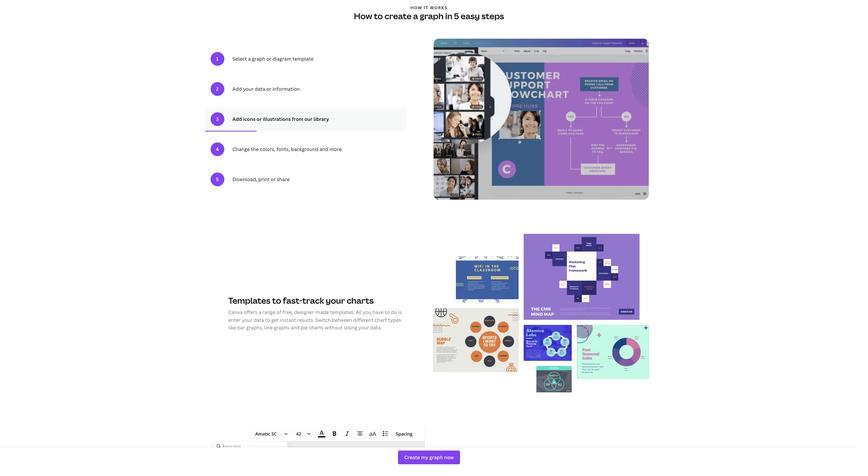 Task type: locate. For each thing, give the bounding box(es) containing it.
track
[[303, 295, 324, 306]]

0 horizontal spatial a
[[248, 56, 251, 62]]

or right icons
[[257, 116, 262, 122]]

colors,
[[260, 146, 276, 153]]

easy
[[461, 10, 480, 22]]

graph
[[420, 10, 444, 22], [252, 56, 265, 62]]

1 horizontal spatial a
[[259, 309, 261, 316]]

0 vertical spatial add
[[233, 86, 242, 92]]

to left do
[[385, 309, 390, 316]]

1 vertical spatial charts
[[309, 325, 324, 331]]

0 horizontal spatial charts
[[309, 325, 324, 331]]

a left the it
[[413, 10, 418, 22]]

add
[[233, 86, 242, 92], [233, 116, 242, 122]]

your down different
[[359, 325, 369, 331]]

data left information
[[255, 86, 265, 92]]

offers
[[244, 309, 258, 316]]

1 horizontal spatial 5
[[454, 10, 459, 22]]

templates.
[[330, 309, 355, 316]]

2 horizontal spatial a
[[413, 10, 418, 22]]

your
[[243, 86, 254, 92], [326, 295, 345, 306], [242, 317, 253, 323], [359, 325, 369, 331]]

1 vertical spatial data
[[254, 317, 264, 323]]

add right '2'
[[233, 86, 242, 92]]

a inside how it works how to create a graph in 5 easy steps
[[413, 10, 418, 22]]

information
[[273, 86, 300, 92]]

losing
[[344, 325, 358, 331]]

0 horizontal spatial 5
[[216, 176, 219, 183]]

0 vertical spatial graph
[[420, 10, 444, 22]]

range
[[263, 309, 276, 316]]

a left range
[[259, 309, 261, 316]]

data
[[255, 86, 265, 92], [254, 317, 264, 323]]

illustrations
[[263, 116, 291, 122]]

5
[[454, 10, 459, 22], [216, 176, 219, 183]]

5 right in
[[454, 10, 459, 22]]

chart
[[375, 317, 387, 323]]

4
[[216, 146, 219, 153]]

works
[[430, 5, 448, 11]]

charts up all on the left bottom of the page
[[347, 295, 374, 306]]

a inside templates to fast-track your charts canva offers a range of free, designer-made templates. all you have to do is enter your data to get instant results. switch between different chart types like bar graphs, line graphs and pie charts without losing your data.
[[259, 309, 261, 316]]

of
[[277, 309, 282, 316]]

add for add your data or information
[[233, 86, 242, 92]]

free,
[[283, 309, 293, 316]]

our
[[305, 116, 313, 122]]

change the colors, fonts, background and more
[[233, 146, 342, 153]]

1 vertical spatial and
[[291, 325, 300, 331]]

select
[[233, 56, 247, 62]]

0 vertical spatial 5
[[454, 10, 459, 22]]

or right print
[[271, 176, 276, 183]]

3
[[216, 116, 219, 122]]

steps
[[482, 10, 504, 22]]

data up graphs,
[[254, 317, 264, 323]]

0 horizontal spatial and
[[291, 325, 300, 331]]

between
[[332, 317, 352, 323]]

1 vertical spatial 5
[[216, 176, 219, 183]]

5 left download,
[[216, 176, 219, 183]]

graph right select
[[252, 56, 265, 62]]

data.
[[371, 325, 382, 331]]

and left 'pie'
[[291, 325, 300, 331]]

different
[[353, 317, 374, 323]]

how
[[411, 5, 423, 11], [354, 10, 372, 22]]

1 add from the top
[[233, 86, 242, 92]]

1 vertical spatial add
[[233, 116, 242, 122]]

fonts,
[[277, 146, 290, 153]]

charts down switch
[[309, 325, 324, 331]]

to
[[374, 10, 383, 22], [272, 295, 281, 306], [385, 309, 390, 316], [265, 317, 270, 323]]

1 horizontal spatial and
[[320, 146, 329, 153]]

switch
[[316, 317, 331, 323]]

and left more
[[320, 146, 329, 153]]

2 add from the top
[[233, 116, 242, 122]]

1
[[216, 56, 219, 62]]

designer-
[[294, 309, 316, 316]]

to left create
[[374, 10, 383, 22]]

select a graph or diagram template
[[233, 56, 314, 62]]

charts
[[347, 295, 374, 306], [309, 325, 324, 331]]

1 vertical spatial graph
[[252, 56, 265, 62]]

graph left in
[[420, 10, 444, 22]]

0 vertical spatial a
[[413, 10, 418, 22]]

graphs,
[[246, 325, 263, 331]]

2 vertical spatial a
[[259, 309, 261, 316]]

1 horizontal spatial graph
[[420, 10, 444, 22]]

or
[[267, 56, 272, 62], [266, 86, 271, 92], [257, 116, 262, 122], [271, 176, 276, 183]]

a
[[413, 10, 418, 22], [248, 56, 251, 62], [259, 309, 261, 316]]

your up 'templates.'
[[326, 295, 345, 306]]

pie
[[301, 325, 308, 331]]

data inside templates to fast-track your charts canva offers a range of free, designer-made templates. all you have to do is enter your data to get instant results. switch between different chart types like bar graphs, line graphs and pie charts without losing your data.
[[254, 317, 264, 323]]

0 vertical spatial and
[[320, 146, 329, 153]]

add left icons
[[233, 116, 242, 122]]

and
[[320, 146, 329, 153], [291, 325, 300, 331]]

in
[[445, 10, 453, 22]]

a right select
[[248, 56, 251, 62]]

add icons or illustrations from our library
[[233, 116, 329, 122]]

1 horizontal spatial how
[[411, 5, 423, 11]]

template
[[293, 56, 314, 62]]

to up the of
[[272, 295, 281, 306]]

canva
[[228, 309, 243, 316]]

0 vertical spatial charts
[[347, 295, 374, 306]]

share
[[277, 176, 290, 183]]

download, print or share
[[233, 176, 290, 183]]



Task type: vqa. For each thing, say whether or not it's contained in the screenshot.


Task type: describe. For each thing, give the bounding box(es) containing it.
all
[[356, 309, 362, 316]]

create
[[385, 10, 412, 22]]

enter
[[228, 317, 241, 323]]

add your data or information
[[233, 86, 300, 92]]

your down offers on the left bottom of page
[[242, 317, 253, 323]]

add for add icons or illustrations from our library
[[233, 116, 242, 122]]

0 horizontal spatial how
[[354, 10, 372, 22]]

0 horizontal spatial graph
[[252, 56, 265, 62]]

have
[[373, 309, 384, 316]]

without
[[325, 325, 343, 331]]

fast-
[[283, 295, 303, 306]]

0 vertical spatial data
[[255, 86, 265, 92]]

to inside how it works how to create a graph in 5 easy steps
[[374, 10, 383, 22]]

your up icons
[[243, 86, 254, 92]]

or left information
[[266, 86, 271, 92]]

templates
[[228, 295, 271, 306]]

print
[[258, 176, 270, 183]]

types
[[388, 317, 401, 323]]

download,
[[233, 176, 257, 183]]

background
[[291, 146, 319, 153]]

library
[[314, 116, 329, 122]]

to left get
[[265, 317, 270, 323]]

or left the diagram on the left top
[[267, 56, 272, 62]]

instant
[[280, 317, 296, 323]]

change
[[233, 146, 250, 153]]

1 vertical spatial a
[[248, 56, 251, 62]]

the
[[251, 146, 259, 153]]

more
[[330, 146, 342, 153]]

from
[[292, 116, 303, 122]]

5 inside how it works how to create a graph in 5 easy steps
[[454, 10, 459, 22]]

line
[[264, 325, 273, 331]]

how it works how to create a graph in 5 easy steps
[[354, 5, 504, 22]]

graph inside how it works how to create a graph in 5 easy steps
[[420, 10, 444, 22]]

like
[[228, 325, 236, 331]]

results.
[[297, 317, 314, 323]]

graphs
[[274, 325, 290, 331]]

diagram
[[273, 56, 292, 62]]

bar
[[237, 325, 245, 331]]

made
[[316, 309, 329, 316]]

templates to fast-track your charts canva offers a range of free, designer-made templates. all you have to do is enter your data to get instant results. switch between different chart types like bar graphs, line graphs and pie charts without losing your data.
[[228, 295, 402, 331]]

and inside templates to fast-track your charts canva offers a range of free, designer-made templates. all you have to do is enter your data to get instant results. switch between different chart types like bar graphs, line graphs and pie charts without losing your data.
[[291, 325, 300, 331]]

2
[[216, 86, 219, 92]]

is
[[398, 309, 402, 316]]

it
[[424, 5, 429, 11]]

1 horizontal spatial charts
[[347, 295, 374, 306]]

you
[[363, 309, 372, 316]]

icons
[[243, 116, 256, 122]]

do
[[391, 309, 397, 316]]

get
[[271, 317, 279, 323]]



